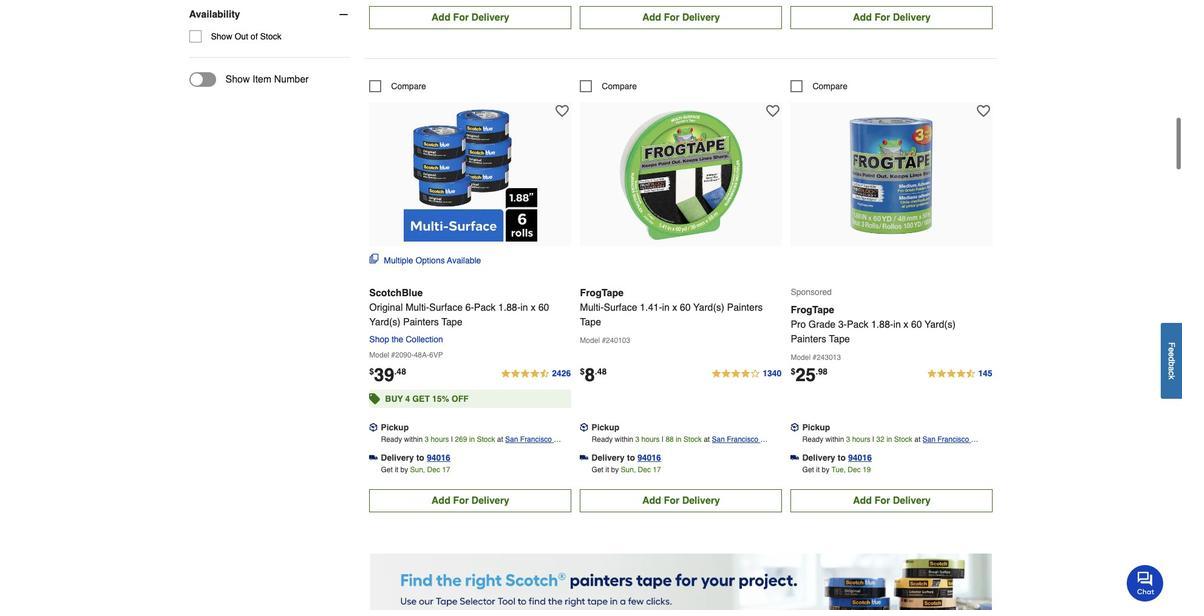 Task type: locate. For each thing, give the bounding box(es) containing it.
2 san from the left
[[712, 435, 725, 444]]

by
[[401, 466, 408, 474], [611, 466, 619, 474], [822, 466, 830, 474]]

17 down ready within 3 hours | 88 in stock at san francisco lowe's
[[653, 466, 661, 474]]

17
[[442, 466, 450, 474], [653, 466, 661, 474]]

2 horizontal spatial get
[[803, 466, 815, 474]]

1.88- right 3-
[[872, 319, 894, 330]]

2 vertical spatial painters
[[791, 334, 827, 345]]

2 94016 from the left
[[638, 453, 661, 463]]

4 stars image
[[711, 367, 783, 381]]

pickup
[[381, 423, 409, 432], [592, 423, 620, 432], [803, 423, 831, 432]]

at inside ready within 3 hours | 32 in stock at san francisco lowe's
[[915, 435, 921, 444]]

1340
[[763, 369, 782, 378]]

1 surface from the left
[[429, 302, 463, 313]]

2 within from the left
[[615, 435, 634, 444]]

stock
[[260, 31, 282, 41], [477, 435, 495, 444], [684, 435, 702, 444], [895, 435, 913, 444]]

1 truck filled image from the left
[[370, 454, 378, 462]]

1 horizontal spatial x
[[673, 302, 678, 313]]

0 horizontal spatial 60
[[539, 302, 549, 313]]

pack down available
[[474, 302, 496, 313]]

painters inside scotchblue original multi-surface 6-pack 1.88-in x 60 yard(s) painters tape
[[403, 317, 439, 328]]

san for ready within 3 hours | 32 in stock at san francisco lowe's
[[923, 435, 936, 444]]

0 horizontal spatial get
[[381, 466, 393, 474]]

1 horizontal spatial san francisco lowe's button
[[712, 434, 783, 456]]

lowe's for ready within 3 hours | 269 in stock at san francisco lowe's
[[505, 447, 528, 456]]

3 delivery to 94016 from the left
[[803, 453, 872, 463]]

model
[[580, 336, 600, 345], [370, 351, 389, 359], [791, 353, 811, 362]]

2 horizontal spatial x
[[904, 319, 909, 330]]

0 horizontal spatial 17
[[442, 466, 450, 474]]

lowe's inside ready within 3 hours | 269 in stock at san francisco lowe's
[[505, 447, 528, 456]]

1 .48 from the left
[[395, 367, 406, 376]]

3 compare from the left
[[813, 81, 848, 91]]

0 horizontal spatial 1.88-
[[499, 302, 521, 313]]

2 horizontal spatial 94016 button
[[849, 452, 872, 464]]

2 horizontal spatial ready
[[803, 435, 824, 444]]

2 pickup image from the left
[[791, 423, 800, 432]]

actual price $8.48 element
[[580, 364, 607, 386]]

dec left 19
[[848, 466, 861, 474]]

3 left '269'
[[425, 435, 429, 444]]

model left 240103
[[580, 336, 600, 345]]

surface left '1.41-'
[[604, 302, 638, 313]]

$ for 8
[[580, 367, 585, 376]]

to
[[417, 453, 425, 463], [627, 453, 635, 463], [838, 453, 846, 463]]

2426
[[552, 369, 571, 378]]

in inside frogtape multi-surface 1.41-in x 60 yard(s) painters tape
[[662, 302, 670, 313]]

it for ready within 3 hours | 269 in stock at san francisco lowe's
[[395, 466, 399, 474]]

stock inside ready within 3 hours | 269 in stock at san francisco lowe's
[[477, 435, 495, 444]]

$ inside $ 25 .98
[[791, 367, 796, 376]]

grade
[[809, 319, 836, 330]]

1 pickup image from the left
[[580, 423, 589, 432]]

truck filled image for ready within 3 hours | 269 in stock at san francisco lowe's
[[370, 454, 378, 462]]

at inside ready within 3 hours | 88 in stock at san francisco lowe's
[[704, 435, 710, 444]]

c
[[1168, 371, 1177, 376]]

san right '269'
[[505, 435, 518, 444]]

1 hours from the left
[[431, 435, 449, 444]]

delivery to 94016 for ready within 3 hours | 32 in stock at san francisco lowe's
[[803, 453, 872, 463]]

$ inside $ 8 .48
[[580, 367, 585, 376]]

compare
[[391, 81, 426, 91], [602, 81, 637, 91], [813, 81, 848, 91]]

get it by sun, dec 17 down ready within 3 hours | 88 in stock at san francisco lowe's
[[592, 466, 661, 474]]

0 horizontal spatial it
[[395, 466, 399, 474]]

tape up the 'collection'
[[442, 317, 463, 328]]

dec for 269
[[427, 466, 440, 474]]

60 inside frogtape pro grade 3-pack 1.88-in x 60 yard(s) painters tape
[[912, 319, 922, 330]]

at right 88
[[704, 435, 710, 444]]

delivery to 94016 for ready within 3 hours | 88 in stock at san francisco lowe's
[[592, 453, 661, 463]]

stock right 88
[[684, 435, 702, 444]]

3 san francisco lowe's button from the left
[[923, 434, 993, 456]]

within down 4
[[404, 435, 423, 444]]

dec down ready within 3 hours | 269 in stock at san francisco lowe's
[[427, 466, 440, 474]]

1340 button
[[711, 367, 783, 381]]

delivery to 94016 up get it by tue, dec 19
[[803, 453, 872, 463]]

2 ready from the left
[[592, 435, 613, 444]]

1 compare from the left
[[391, 81, 426, 91]]

1 dec from the left
[[427, 466, 440, 474]]

269
[[455, 435, 467, 444]]

3 pickup from the left
[[803, 423, 831, 432]]

1 ready from the left
[[381, 435, 402, 444]]

pickup image for ready within 3 hours | 32 in stock at san francisco lowe's
[[791, 423, 800, 432]]

stock inside ready within 3 hours | 32 in stock at san francisco lowe's
[[895, 435, 913, 444]]

x inside frogtape pro grade 3-pack 1.88-in x 60 yard(s) painters tape
[[904, 319, 909, 330]]

2 at from the left
[[704, 435, 710, 444]]

3 ready from the left
[[803, 435, 824, 444]]

the
[[392, 334, 404, 344]]

2 horizontal spatial dec
[[848, 466, 861, 474]]

ready
[[381, 435, 402, 444], [592, 435, 613, 444], [803, 435, 824, 444]]

truck filled image
[[370, 454, 378, 462], [791, 454, 800, 462]]

0 horizontal spatial within
[[404, 435, 423, 444]]

3 left the 32
[[847, 435, 851, 444]]

yard(s)
[[694, 302, 725, 313], [370, 317, 401, 328], [925, 319, 956, 330]]

1 horizontal spatial 3
[[636, 435, 640, 444]]

1 horizontal spatial delivery to 94016
[[592, 453, 661, 463]]

3 it from the left
[[817, 466, 820, 474]]

$
[[370, 367, 374, 376], [580, 367, 585, 376], [791, 367, 796, 376]]

frogtape inside frogtape pro grade 3-pack 1.88-in x 60 yard(s) painters tape
[[791, 305, 835, 316]]

2 .48 from the left
[[595, 367, 607, 376]]

1 san francisco lowe's button from the left
[[505, 434, 572, 456]]

2 horizontal spatial san
[[923, 435, 936, 444]]

1 94016 from the left
[[427, 453, 451, 463]]

in inside frogtape pro grade 3-pack 1.88-in x 60 yard(s) painters tape
[[894, 319, 901, 330]]

1 vertical spatial show
[[226, 74, 250, 85]]

availability button
[[189, 0, 350, 30]]

5003547757 element
[[580, 80, 637, 92]]

f e e d b a c k button
[[1161, 323, 1183, 399]]

1 lowe's from the left
[[505, 447, 528, 456]]

1 francisco from the left
[[520, 435, 552, 444]]

1 to from the left
[[417, 453, 425, 463]]

$ right 2426
[[580, 367, 585, 376]]

compare inside 1002790814 element
[[391, 81, 426, 91]]

within up get it by tue, dec 19
[[826, 435, 845, 444]]

2 horizontal spatial 94016
[[849, 453, 872, 463]]

ready inside ready within 3 hours | 269 in stock at san francisco lowe's
[[381, 435, 402, 444]]

delivery to 94016 right truck filled icon
[[592, 453, 661, 463]]

3 inside ready within 3 hours | 32 in stock at san francisco lowe's
[[847, 435, 851, 444]]

in inside scotchblue original multi-surface 6-pack 1.88-in x 60 yard(s) painters tape
[[521, 302, 528, 313]]

0 horizontal spatial get it by sun, dec 17
[[381, 466, 450, 474]]

243013
[[817, 353, 841, 362]]

model # 240103
[[580, 336, 631, 345]]

0 horizontal spatial pickup image
[[580, 423, 589, 432]]

in inside ready within 3 hours | 269 in stock at san francisco lowe's
[[469, 435, 475, 444]]

2 delivery to 94016 from the left
[[592, 453, 661, 463]]

2 to from the left
[[627, 453, 635, 463]]

1 horizontal spatial multi-
[[580, 302, 604, 313]]

4.5 stars image containing 145
[[927, 367, 993, 381]]

add for delivery button
[[370, 6, 572, 29], [580, 6, 783, 29], [791, 6, 993, 29], [370, 489, 572, 512], [580, 489, 783, 512], [791, 489, 993, 512]]

compare inside 5014391703 element
[[813, 81, 848, 91]]

hours left the 32
[[853, 435, 871, 444]]

0 horizontal spatial model
[[370, 351, 389, 359]]

94016 button for 32
[[849, 452, 872, 464]]

surface
[[429, 302, 463, 313], [604, 302, 638, 313]]

2 horizontal spatial pickup
[[803, 423, 831, 432]]

2 horizontal spatial 60
[[912, 319, 922, 330]]

delivery to 94016
[[381, 453, 451, 463], [592, 453, 661, 463], [803, 453, 872, 463]]

in for ready within 3 hours | 88 in stock at san francisco lowe's
[[676, 435, 682, 444]]

2 | from the left
[[662, 435, 664, 444]]

hours inside ready within 3 hours | 88 in stock at san francisco lowe's
[[642, 435, 660, 444]]

1.88-
[[499, 302, 521, 313], [872, 319, 894, 330]]

at right the 32
[[915, 435, 921, 444]]

dec for 32
[[848, 466, 861, 474]]

3 $ from the left
[[791, 367, 796, 376]]

1 4.5 stars image from the left
[[501, 367, 572, 381]]

show
[[211, 31, 232, 41], [226, 74, 250, 85]]

1 at from the left
[[497, 435, 503, 444]]

painters
[[727, 302, 763, 313], [403, 317, 439, 328], [791, 334, 827, 345]]

at right '269'
[[497, 435, 503, 444]]

1 vertical spatial frogtape
[[791, 305, 835, 316]]

1 $ from the left
[[370, 367, 374, 376]]

1 17 from the left
[[442, 466, 450, 474]]

| left the 32
[[873, 435, 875, 444]]

94016 for 269
[[427, 453, 451, 463]]

1 san from the left
[[505, 435, 518, 444]]

in for frogtape pro grade 3-pack 1.88-in x 60 yard(s) painters tape
[[894, 319, 901, 330]]

2 by from the left
[[611, 466, 619, 474]]

yard(s) up the 145 button
[[925, 319, 956, 330]]

sun, down ready within 3 hours | 88 in stock at san francisco lowe's
[[621, 466, 636, 474]]

1 horizontal spatial compare
[[602, 81, 637, 91]]

2 horizontal spatial it
[[817, 466, 820, 474]]

0 horizontal spatial hours
[[431, 435, 449, 444]]

0 horizontal spatial 94016
[[427, 453, 451, 463]]

heart outline image
[[556, 104, 569, 118]]

pack inside frogtape pro grade 3-pack 1.88-in x 60 yard(s) painters tape
[[847, 319, 869, 330]]

1 horizontal spatial yard(s)
[[694, 302, 725, 313]]

1 sun, from the left
[[410, 466, 425, 474]]

0 horizontal spatial francisco
[[520, 435, 552, 444]]

at for 32
[[915, 435, 921, 444]]

at inside ready within 3 hours | 269 in stock at san francisco lowe's
[[497, 435, 503, 444]]

get it by sun, dec 17 down ready within 3 hours | 269 in stock at san francisco lowe's
[[381, 466, 450, 474]]

3 inside ready within 3 hours | 269 in stock at san francisco lowe's
[[425, 435, 429, 444]]

in inside ready within 3 hours | 88 in stock at san francisco lowe's
[[676, 435, 682, 444]]

k
[[1168, 376, 1177, 380]]

stock inside ready within 3 hours | 88 in stock at san francisco lowe's
[[684, 435, 702, 444]]

hours for 32
[[853, 435, 871, 444]]

2 horizontal spatial painters
[[791, 334, 827, 345]]

2 horizontal spatial compare
[[813, 81, 848, 91]]

2 3 from the left
[[636, 435, 640, 444]]

francisco
[[520, 435, 552, 444], [727, 435, 759, 444], [938, 435, 970, 444]]

0 horizontal spatial $
[[370, 367, 374, 376]]

to up tue,
[[838, 453, 846, 463]]

0 horizontal spatial surface
[[429, 302, 463, 313]]

1 horizontal spatial .48
[[595, 367, 607, 376]]

1 horizontal spatial 94016
[[638, 453, 661, 463]]

2 hours from the left
[[642, 435, 660, 444]]

show left the out
[[211, 31, 232, 41]]

2 horizontal spatial |
[[873, 435, 875, 444]]

0 horizontal spatial san
[[505, 435, 518, 444]]

0 horizontal spatial by
[[401, 466, 408, 474]]

0 horizontal spatial sun,
[[410, 466, 425, 474]]

1 vertical spatial painters
[[403, 317, 439, 328]]

pickup up get it by tue, dec 19
[[803, 423, 831, 432]]

pickup for ready within 3 hours | 269 in stock at san francisco lowe's
[[381, 423, 409, 432]]

$ right 1340
[[791, 367, 796, 376]]

2 compare from the left
[[602, 81, 637, 91]]

frogtape up grade at bottom right
[[791, 305, 835, 316]]

2 truck filled image from the left
[[791, 454, 800, 462]]

240103
[[606, 336, 631, 345]]

0 horizontal spatial delivery to 94016
[[381, 453, 451, 463]]

1 horizontal spatial 94016 button
[[638, 452, 661, 464]]

san right 88
[[712, 435, 725, 444]]

0 horizontal spatial at
[[497, 435, 503, 444]]

17 down ready within 3 hours | 269 in stock at san francisco lowe's
[[442, 466, 450, 474]]

compare for 1002790814 element
[[391, 81, 426, 91]]

1 horizontal spatial frogtape
[[791, 305, 835, 316]]

0 vertical spatial pack
[[474, 302, 496, 313]]

f e e d b a c k
[[1168, 343, 1177, 380]]

multi-
[[406, 302, 429, 313], [580, 302, 604, 313]]

x inside scotchblue original multi-surface 6-pack 1.88-in x 60 yard(s) painters tape
[[531, 302, 536, 313]]

.48 inside $ 39 .48
[[395, 367, 406, 376]]

6vp
[[429, 351, 443, 359]]

0 horizontal spatial 94016 button
[[427, 452, 451, 464]]

san inside ready within 3 hours | 269 in stock at san francisco lowe's
[[505, 435, 518, 444]]

3 | from the left
[[873, 435, 875, 444]]

frogtape inside frogtape multi-surface 1.41-in x 60 yard(s) painters tape
[[580, 288, 624, 299]]

2 horizontal spatial #
[[813, 353, 817, 362]]

1 horizontal spatial heart outline image
[[978, 104, 991, 118]]

3 for 269
[[425, 435, 429, 444]]

3 get from the left
[[803, 466, 815, 474]]

3 left 88
[[636, 435, 640, 444]]

2 horizontal spatial by
[[822, 466, 830, 474]]

|
[[451, 435, 453, 444], [662, 435, 664, 444], [873, 435, 875, 444]]

3 francisco from the left
[[938, 435, 970, 444]]

.48 down model # 240103
[[595, 367, 607, 376]]

# down the the
[[391, 351, 395, 359]]

4.5 stars image containing 2426
[[501, 367, 572, 381]]

1 horizontal spatial lowe's
[[712, 447, 735, 456]]

2 horizontal spatial francisco
[[938, 435, 970, 444]]

2 94016 button from the left
[[638, 452, 661, 464]]

2 4.5 stars image from the left
[[927, 367, 993, 381]]

francisco inside ready within 3 hours | 269 in stock at san francisco lowe's
[[520, 435, 552, 444]]

2 multi- from the left
[[580, 302, 604, 313]]

$ 8 .48
[[580, 364, 607, 386]]

2 francisco from the left
[[727, 435, 759, 444]]

heart outline image
[[767, 104, 780, 118], [978, 104, 991, 118]]

within left 88
[[615, 435, 634, 444]]

0 horizontal spatial pickup
[[381, 423, 409, 432]]

2 san francisco lowe's button from the left
[[712, 434, 783, 456]]

tag filled image
[[370, 390, 380, 407]]

.48 inside $ 8 .48
[[595, 367, 607, 376]]

1 horizontal spatial san
[[712, 435, 725, 444]]

sun, down ready within 3 hours | 269 in stock at san francisco lowe's
[[410, 466, 425, 474]]

3 within from the left
[[826, 435, 845, 444]]

2 horizontal spatial within
[[826, 435, 845, 444]]

2 pickup from the left
[[592, 423, 620, 432]]

get
[[413, 394, 430, 404]]

hours inside ready within 3 hours | 32 in stock at san francisco lowe's
[[853, 435, 871, 444]]

x
[[531, 302, 536, 313], [673, 302, 678, 313], [904, 319, 909, 330]]

within inside ready within 3 hours | 88 in stock at san francisco lowe's
[[615, 435, 634, 444]]

1 horizontal spatial at
[[704, 435, 710, 444]]

san right the 32
[[923, 435, 936, 444]]

in for ready within 3 hours | 32 in stock at san francisco lowe's
[[887, 435, 893, 444]]

by for ready within 3 hours | 269 in stock at san francisco lowe's
[[401, 466, 408, 474]]

2 horizontal spatial yard(s)
[[925, 319, 956, 330]]

3 by from the left
[[822, 466, 830, 474]]

| inside ready within 3 hours | 269 in stock at san francisco lowe's
[[451, 435, 453, 444]]

1 it from the left
[[395, 466, 399, 474]]

$ for 25
[[791, 367, 796, 376]]

san for ready within 3 hours | 88 in stock at san francisco lowe's
[[712, 435, 725, 444]]

2 horizontal spatial delivery to 94016
[[803, 453, 872, 463]]

show item number element
[[189, 72, 309, 87]]

stock right the 32
[[895, 435, 913, 444]]

#
[[602, 336, 606, 345], [391, 351, 395, 359], [813, 353, 817, 362]]

0 horizontal spatial frogtape
[[580, 288, 624, 299]]

3 hours from the left
[[853, 435, 871, 444]]

in
[[521, 302, 528, 313], [662, 302, 670, 313], [894, 319, 901, 330], [469, 435, 475, 444], [676, 435, 682, 444], [887, 435, 893, 444]]

pickup image up truck filled icon
[[580, 423, 589, 432]]

2 surface from the left
[[604, 302, 638, 313]]

pickup down $ 8 .48
[[592, 423, 620, 432]]

0 horizontal spatial multi-
[[406, 302, 429, 313]]

| inside ready within 3 hours | 88 in stock at san francisco lowe's
[[662, 435, 664, 444]]

1 horizontal spatial |
[[662, 435, 664, 444]]

1 horizontal spatial 4.5 stars image
[[927, 367, 993, 381]]

1 within from the left
[[404, 435, 423, 444]]

frogtape
[[580, 288, 624, 299], [791, 305, 835, 316]]

1 horizontal spatial tape
[[580, 317, 601, 328]]

2 horizontal spatial 3
[[847, 435, 851, 444]]

94016 button for 269
[[427, 452, 451, 464]]

3 dec from the left
[[848, 466, 861, 474]]

compare for 5014391703 element
[[813, 81, 848, 91]]

show inside show item number element
[[226, 74, 250, 85]]

to down get
[[417, 453, 425, 463]]

.48 for 39
[[395, 367, 406, 376]]

0 horizontal spatial yard(s)
[[370, 317, 401, 328]]

1 horizontal spatial by
[[611, 466, 619, 474]]

yard(s) inside scotchblue original multi-surface 6-pack 1.88-in x 60 yard(s) painters tape
[[370, 317, 401, 328]]

hours left 88
[[642, 435, 660, 444]]

1 horizontal spatial francisco
[[727, 435, 759, 444]]

1 horizontal spatial get it by sun, dec 17
[[592, 466, 661, 474]]

0 horizontal spatial san francisco lowe's button
[[505, 434, 572, 456]]

3 at from the left
[[915, 435, 921, 444]]

1 horizontal spatial surface
[[604, 302, 638, 313]]

scotchblue original multi-surface 6-pack 1.88-in x 60 yard(s) painters tape image
[[404, 108, 537, 242]]

0 horizontal spatial pack
[[474, 302, 496, 313]]

32
[[877, 435, 885, 444]]

stock right '269'
[[477, 435, 495, 444]]

hours inside ready within 3 hours | 269 in stock at san francisco lowe's
[[431, 435, 449, 444]]

pickup image
[[580, 423, 589, 432], [791, 423, 800, 432]]

94016 button
[[427, 452, 451, 464], [638, 452, 661, 464], [849, 452, 872, 464]]

tape up model # 240103
[[580, 317, 601, 328]]

1 94016 button from the left
[[427, 452, 451, 464]]

2 $ from the left
[[580, 367, 585, 376]]

$ up "tag filled" icon
[[370, 367, 374, 376]]

show left item
[[226, 74, 250, 85]]

1 pickup from the left
[[381, 423, 409, 432]]

1 horizontal spatial model
[[580, 336, 600, 345]]

# up the .98
[[813, 353, 817, 362]]

94016 button for 88
[[638, 452, 661, 464]]

for
[[453, 12, 469, 23], [664, 12, 680, 23], [875, 12, 891, 23], [453, 495, 469, 506], [664, 495, 680, 506], [875, 495, 891, 506]]

san inside ready within 3 hours | 32 in stock at san francisco lowe's
[[923, 435, 936, 444]]

1 horizontal spatial pickup image
[[791, 423, 800, 432]]

1 horizontal spatial within
[[615, 435, 634, 444]]

2 horizontal spatial lowe's
[[923, 447, 946, 456]]

within for ready within 3 hours | 88 in stock at san francisco lowe's
[[615, 435, 634, 444]]

1 horizontal spatial to
[[627, 453, 635, 463]]

yard(s) inside frogtape pro grade 3-pack 1.88-in x 60 yard(s) painters tape
[[925, 319, 956, 330]]

pickup for ready within 3 hours | 32 in stock at san francisco lowe's
[[803, 423, 831, 432]]

2 get it by sun, dec 17 from the left
[[592, 466, 661, 474]]

2 get from the left
[[592, 466, 604, 474]]

1.88- right the 6-
[[499, 302, 521, 313]]

2 lowe's from the left
[[712, 447, 735, 456]]

1 horizontal spatial hours
[[642, 435, 660, 444]]

0 horizontal spatial 3
[[425, 435, 429, 444]]

# up "actual price $8.48" element
[[602, 336, 606, 345]]

.48 down 2090-
[[395, 367, 406, 376]]

it
[[395, 466, 399, 474], [606, 466, 609, 474], [817, 466, 820, 474]]

delivery to 94016 for ready within 3 hours | 269 in stock at san francisco lowe's
[[381, 453, 451, 463]]

1 multi- from the left
[[406, 302, 429, 313]]

painters inside frogtape multi-surface 1.41-in x 60 yard(s) painters tape
[[727, 302, 763, 313]]

1 by from the left
[[401, 466, 408, 474]]

3 san from the left
[[923, 435, 936, 444]]

model down shop
[[370, 351, 389, 359]]

lowe's inside ready within 3 hours | 88 in stock at san francisco lowe's
[[712, 447, 735, 456]]

94016
[[427, 453, 451, 463], [638, 453, 661, 463], [849, 453, 872, 463]]

1 get it by sun, dec 17 from the left
[[381, 466, 450, 474]]

48a-
[[414, 351, 430, 359]]

model for model # 243013
[[791, 353, 811, 362]]

0 horizontal spatial .48
[[395, 367, 406, 376]]

surface left the 6-
[[429, 302, 463, 313]]

2 sun, from the left
[[621, 466, 636, 474]]

39
[[374, 364, 395, 386]]

yard(s) down original
[[370, 317, 401, 328]]

1 delivery to 94016 from the left
[[381, 453, 451, 463]]

dec down ready within 3 hours | 88 in stock at san francisco lowe's
[[638, 466, 651, 474]]

frogtape up model # 240103
[[580, 288, 624, 299]]

2 17 from the left
[[653, 466, 661, 474]]

multi- inside scotchblue original multi-surface 6-pack 1.88-in x 60 yard(s) painters tape
[[406, 302, 429, 313]]

at for 269
[[497, 435, 503, 444]]

multiple
[[384, 256, 413, 265]]

0 horizontal spatial tape
[[442, 317, 463, 328]]

ready within 3 hours | 88 in stock at san francisco lowe's
[[592, 435, 761, 456]]

3 lowe's from the left
[[923, 447, 946, 456]]

1 get from the left
[[381, 466, 393, 474]]

1 horizontal spatial sun,
[[621, 466, 636, 474]]

san francisco lowe's button for ready within 3 hours | 269 in stock at san francisco lowe's
[[505, 434, 572, 456]]

san inside ready within 3 hours | 88 in stock at san francisco lowe's
[[712, 435, 725, 444]]

add for delivery
[[432, 12, 510, 23], [643, 12, 720, 23], [853, 12, 931, 23], [432, 495, 510, 506], [643, 495, 720, 506], [853, 495, 931, 506]]

multi- up model # 240103
[[580, 302, 604, 313]]

lowe's
[[505, 447, 528, 456], [712, 447, 735, 456], [923, 447, 946, 456]]

stock right of
[[260, 31, 282, 41]]

ready inside ready within 3 hours | 88 in stock at san francisco lowe's
[[592, 435, 613, 444]]

lowe's inside ready within 3 hours | 32 in stock at san francisco lowe's
[[923, 447, 946, 456]]

at for 88
[[704, 435, 710, 444]]

ready inside ready within 3 hours | 32 in stock at san francisco lowe's
[[803, 435, 824, 444]]

0 horizontal spatial compare
[[391, 81, 426, 91]]

sun,
[[410, 466, 425, 474], [621, 466, 636, 474]]

| left '269'
[[451, 435, 453, 444]]

pickup image down 25
[[791, 423, 800, 432]]

0 vertical spatial painters
[[727, 302, 763, 313]]

3 to from the left
[[838, 453, 846, 463]]

2 horizontal spatial $
[[791, 367, 796, 376]]

multi- down the scotchblue
[[406, 302, 429, 313]]

1 horizontal spatial pack
[[847, 319, 869, 330]]

.48 for 8
[[595, 367, 607, 376]]

e up d at the bottom of the page
[[1168, 348, 1177, 353]]

stock for ready within 3 hours | 269 in stock at san francisco lowe's
[[477, 435, 495, 444]]

at
[[497, 435, 503, 444], [704, 435, 710, 444], [915, 435, 921, 444]]

pack right grade at bottom right
[[847, 319, 869, 330]]

$ inside $ 39 .48
[[370, 367, 374, 376]]

1 horizontal spatial dec
[[638, 466, 651, 474]]

e up b on the bottom right of the page
[[1168, 353, 1177, 357]]

2 horizontal spatial san francisco lowe's button
[[923, 434, 993, 456]]

4.5 stars image
[[501, 367, 572, 381], [927, 367, 993, 381]]

b
[[1168, 362, 1177, 367]]

francisco inside ready within 3 hours | 88 in stock at san francisco lowe's
[[727, 435, 759, 444]]

to right truck filled icon
[[627, 453, 635, 463]]

| left 88
[[662, 435, 664, 444]]

3 3 from the left
[[847, 435, 851, 444]]

pickup right pickup image
[[381, 423, 409, 432]]

delivery to 94016 down get
[[381, 453, 451, 463]]

in inside ready within 3 hours | 32 in stock at san francisco lowe's
[[887, 435, 893, 444]]

truck filled image
[[580, 454, 589, 462]]

dec for 88
[[638, 466, 651, 474]]

2 horizontal spatial hours
[[853, 435, 871, 444]]

lowe's for ready within 3 hours | 88 in stock at san francisco lowe's
[[712, 447, 735, 456]]

| for 88
[[662, 435, 664, 444]]

yard(s) right '1.41-'
[[694, 302, 725, 313]]

3
[[425, 435, 429, 444], [636, 435, 640, 444], [847, 435, 851, 444]]

2 horizontal spatial to
[[838, 453, 846, 463]]

san
[[505, 435, 518, 444], [712, 435, 725, 444], [923, 435, 936, 444]]

san francisco lowe's button
[[505, 434, 572, 456], [712, 434, 783, 456], [923, 434, 993, 456]]

francisco inside ready within 3 hours | 32 in stock at san francisco lowe's
[[938, 435, 970, 444]]

4.5 stars image for 39
[[501, 367, 572, 381]]

3 94016 from the left
[[849, 453, 872, 463]]

1 horizontal spatial painters
[[727, 302, 763, 313]]

3-
[[839, 319, 847, 330]]

add
[[432, 12, 451, 23], [643, 12, 662, 23], [853, 12, 872, 23], [432, 495, 451, 506], [643, 495, 662, 506], [853, 495, 872, 506]]

2 horizontal spatial at
[[915, 435, 921, 444]]

san francisco lowe's button for ready within 3 hours | 32 in stock at san francisco lowe's
[[923, 434, 993, 456]]

frogtape multi-surface 1.41-in x 60 yard(s) painters tape image
[[615, 108, 748, 242]]

options
[[416, 256, 445, 265]]

hours left '269'
[[431, 435, 449, 444]]

compare inside "5003547757" element
[[602, 81, 637, 91]]

1 horizontal spatial 1.88-
[[872, 319, 894, 330]]

it for ready within 3 hours | 32 in stock at san francisco lowe's
[[817, 466, 820, 474]]

dec
[[427, 466, 440, 474], [638, 466, 651, 474], [848, 466, 861, 474]]

2 it from the left
[[606, 466, 609, 474]]

1 | from the left
[[451, 435, 453, 444]]

3 inside ready within 3 hours | 88 in stock at san francisco lowe's
[[636, 435, 640, 444]]

model up 25
[[791, 353, 811, 362]]

tape down 3-
[[829, 334, 850, 345]]

3 94016 button from the left
[[849, 452, 872, 464]]

within inside ready within 3 hours | 32 in stock at san francisco lowe's
[[826, 435, 845, 444]]

2 dec from the left
[[638, 466, 651, 474]]

| inside ready within 3 hours | 32 in stock at san francisco lowe's
[[873, 435, 875, 444]]

2 horizontal spatial model
[[791, 353, 811, 362]]

tape
[[442, 317, 463, 328], [580, 317, 601, 328], [829, 334, 850, 345]]

out
[[235, 31, 248, 41]]

0 horizontal spatial ready
[[381, 435, 402, 444]]

1 vertical spatial 1.88-
[[872, 319, 894, 330]]

0 horizontal spatial #
[[391, 351, 395, 359]]

within inside ready within 3 hours | 269 in stock at san francisco lowe's
[[404, 435, 423, 444]]

1 horizontal spatial truck filled image
[[791, 454, 800, 462]]

frogtape for surface
[[580, 288, 624, 299]]

1 vertical spatial pack
[[847, 319, 869, 330]]

1 3 from the left
[[425, 435, 429, 444]]

get for ready within 3 hours | 269 in stock at san francisco lowe's
[[381, 466, 393, 474]]



Task type: vqa. For each thing, say whether or not it's contained in the screenshot.
A Person Cutting A Sill Adapter With A Utility Knife. 'IMAGE'
no



Task type: describe. For each thing, give the bounding box(es) containing it.
d
[[1168, 357, 1177, 362]]

get it by sun, dec 17 for ready within 3 hours | 88 in stock at san francisco lowe's
[[592, 466, 661, 474]]

model # 2090-48a-6vp
[[370, 351, 443, 359]]

actual price $39.48 element
[[370, 364, 406, 386]]

.98
[[816, 367, 828, 376]]

original
[[370, 302, 403, 313]]

17 for 269
[[442, 466, 450, 474]]

hours for 269
[[431, 435, 449, 444]]

tue,
[[832, 466, 846, 474]]

scotchblue
[[370, 288, 423, 299]]

chat invite button image
[[1127, 565, 1165, 602]]

actual price $25.98 element
[[791, 364, 828, 386]]

2090-
[[395, 351, 414, 359]]

sun, for ready within 3 hours | 88 in stock at san francisco lowe's
[[621, 466, 636, 474]]

stock for ready within 3 hours | 88 in stock at san francisco lowe's
[[684, 435, 702, 444]]

145
[[979, 369, 993, 378]]

francisco for ready within 3 hours | 88 in stock at san francisco lowe's
[[727, 435, 759, 444]]

lowe's for ready within 3 hours | 32 in stock at san francisco lowe's
[[923, 447, 946, 456]]

hours for 88
[[642, 435, 660, 444]]

by for ready within 3 hours | 32 in stock at san francisco lowe's
[[822, 466, 830, 474]]

model for model # 240103
[[580, 336, 600, 345]]

number
[[274, 74, 309, 85]]

1.88- inside frogtape pro grade 3-pack 1.88-in x 60 yard(s) painters tape
[[872, 319, 894, 330]]

60 inside frogtape multi-surface 1.41-in x 60 yard(s) painters tape
[[680, 302, 691, 313]]

ready within 3 hours | 32 in stock at san francisco lowe's
[[803, 435, 972, 456]]

get it by sun, dec 17 for ready within 3 hours | 269 in stock at san francisco lowe's
[[381, 466, 450, 474]]

available
[[447, 256, 481, 265]]

off
[[452, 394, 469, 404]]

surface inside frogtape multi-surface 1.41-in x 60 yard(s) painters tape
[[604, 302, 638, 313]]

within for ready within 3 hours | 32 in stock at san francisco lowe's
[[826, 435, 845, 444]]

frogtape for grade
[[791, 305, 835, 316]]

san francisco lowe's button for ready within 3 hours | 88 in stock at san francisco lowe's
[[712, 434, 783, 456]]

multi- inside frogtape multi-surface 1.41-in x 60 yard(s) painters tape
[[580, 302, 604, 313]]

$ for 39
[[370, 367, 374, 376]]

minus image
[[338, 8, 350, 21]]

francisco for ready within 3 hours | 32 in stock at san francisco lowe's
[[938, 435, 970, 444]]

1 heart outline image from the left
[[767, 104, 780, 118]]

frogtape pro grade 3-pack 1.88-in x 60 yard(s) painters tape image
[[826, 108, 959, 242]]

to for 269
[[417, 453, 425, 463]]

get for ready within 3 hours | 32 in stock at san francisco lowe's
[[803, 466, 815, 474]]

show out of stock
[[211, 31, 282, 41]]

availability
[[189, 9, 240, 20]]

88
[[666, 435, 674, 444]]

4
[[405, 394, 410, 404]]

show for show out of stock
[[211, 31, 232, 41]]

show item number
[[226, 74, 309, 85]]

scotchblue original multi-surface 6-pack 1.88-in x 60 yard(s) painters tape
[[370, 288, 549, 328]]

1002790814 element
[[370, 80, 426, 92]]

shop the collection link
[[370, 334, 448, 344]]

f
[[1168, 343, 1177, 348]]

| for 32
[[873, 435, 875, 444]]

# for 2090-48a-6vp
[[391, 351, 395, 359]]

frogtape multi-surface 1.41-in x 60 yard(s) painters tape
[[580, 288, 763, 328]]

4.5 stars image for 25
[[927, 367, 993, 381]]

show for show item number
[[226, 74, 250, 85]]

x inside frogtape multi-surface 1.41-in x 60 yard(s) painters tape
[[673, 302, 678, 313]]

6-
[[466, 302, 474, 313]]

1.88- inside scotchblue original multi-surface 6-pack 1.88-in x 60 yard(s) painters tape
[[499, 302, 521, 313]]

shop
[[370, 334, 389, 344]]

by for ready within 3 hours | 88 in stock at san francisco lowe's
[[611, 466, 619, 474]]

a
[[1168, 367, 1177, 371]]

model for model # 2090-48a-6vp
[[370, 351, 389, 359]]

19
[[863, 466, 871, 474]]

15%
[[432, 394, 449, 404]]

2 heart outline image from the left
[[978, 104, 991, 118]]

2 e from the top
[[1168, 353, 1177, 357]]

item
[[253, 74, 272, 85]]

tape inside frogtape pro grade 3-pack 1.88-in x 60 yard(s) painters tape
[[829, 334, 850, 345]]

to for 32
[[838, 453, 846, 463]]

painters inside frogtape pro grade 3-pack 1.88-in x 60 yard(s) painters tape
[[791, 334, 827, 345]]

60 inside scotchblue original multi-surface 6-pack 1.88-in x 60 yard(s) painters tape
[[539, 302, 549, 313]]

sun, for ready within 3 hours | 269 in stock at san francisco lowe's
[[410, 466, 425, 474]]

3 for 32
[[847, 435, 851, 444]]

to for 88
[[627, 453, 635, 463]]

truck filled image for ready within 3 hours | 32 in stock at san francisco lowe's
[[791, 454, 800, 462]]

frogtape pro grade 3-pack 1.88-in x 60 yard(s) painters tape
[[791, 305, 956, 345]]

ready for ready within 3 hours | 269 in stock at san francisco lowe's
[[381, 435, 402, 444]]

model # 243013
[[791, 353, 841, 362]]

of
[[251, 31, 258, 41]]

multiple options available
[[384, 256, 481, 265]]

within for ready within 3 hours | 269 in stock at san francisco lowe's
[[404, 435, 423, 444]]

it for ready within 3 hours | 88 in stock at san francisco lowe's
[[606, 466, 609, 474]]

$ 39 .48
[[370, 364, 406, 386]]

pickup for ready within 3 hours | 88 in stock at san francisco lowe's
[[592, 423, 620, 432]]

find the right scotch painters tape for your project with our tape selector tool. get started. image
[[370, 554, 993, 610]]

francisco for ready within 3 hours | 269 in stock at san francisco lowe's
[[520, 435, 552, 444]]

ready for ready within 3 hours | 88 in stock at san francisco lowe's
[[592, 435, 613, 444]]

17 for 88
[[653, 466, 661, 474]]

compare for "5003547757" element
[[602, 81, 637, 91]]

pickup image for ready within 3 hours | 88 in stock at san francisco lowe's
[[580, 423, 589, 432]]

5014391703 element
[[791, 80, 848, 92]]

| for 269
[[451, 435, 453, 444]]

get it by tue, dec 19
[[803, 466, 871, 474]]

1 e from the top
[[1168, 348, 1177, 353]]

8
[[585, 364, 595, 386]]

shop the collection
[[370, 334, 443, 344]]

stock for ready within 3 hours | 32 in stock at san francisco lowe's
[[895, 435, 913, 444]]

in for ready within 3 hours | 269 in stock at san francisco lowe's
[[469, 435, 475, 444]]

94016 for 32
[[849, 453, 872, 463]]

ready within 3 hours | 269 in stock at san francisco lowe's
[[381, 435, 554, 456]]

san for ready within 3 hours | 269 in stock at san francisco lowe's
[[505, 435, 518, 444]]

2426 button
[[501, 367, 572, 381]]

pro
[[791, 319, 806, 330]]

145 button
[[927, 367, 993, 381]]

# for 240103
[[602, 336, 606, 345]]

collection
[[406, 334, 443, 344]]

pack inside scotchblue original multi-surface 6-pack 1.88-in x 60 yard(s) painters tape
[[474, 302, 496, 313]]

sponsored
[[791, 287, 832, 297]]

tape inside scotchblue original multi-surface 6-pack 1.88-in x 60 yard(s) painters tape
[[442, 317, 463, 328]]

multiple options available link
[[370, 254, 481, 266]]

buy 4 get 15% off
[[385, 394, 469, 404]]

tape inside frogtape multi-surface 1.41-in x 60 yard(s) painters tape
[[580, 317, 601, 328]]

3 for 88
[[636, 435, 640, 444]]

pickup image
[[370, 423, 378, 432]]

yard(s) inside frogtape multi-surface 1.41-in x 60 yard(s) painters tape
[[694, 302, 725, 313]]

ready for ready within 3 hours | 32 in stock at san francisco lowe's
[[803, 435, 824, 444]]

buy
[[385, 394, 403, 404]]

1.41-
[[640, 302, 662, 313]]

$ 25 .98
[[791, 364, 828, 386]]

25
[[796, 364, 816, 386]]

get for ready within 3 hours | 88 in stock at san francisco lowe's
[[592, 466, 604, 474]]

# for 243013
[[813, 353, 817, 362]]

94016 for 88
[[638, 453, 661, 463]]

surface inside scotchblue original multi-surface 6-pack 1.88-in x 60 yard(s) painters tape
[[429, 302, 463, 313]]



